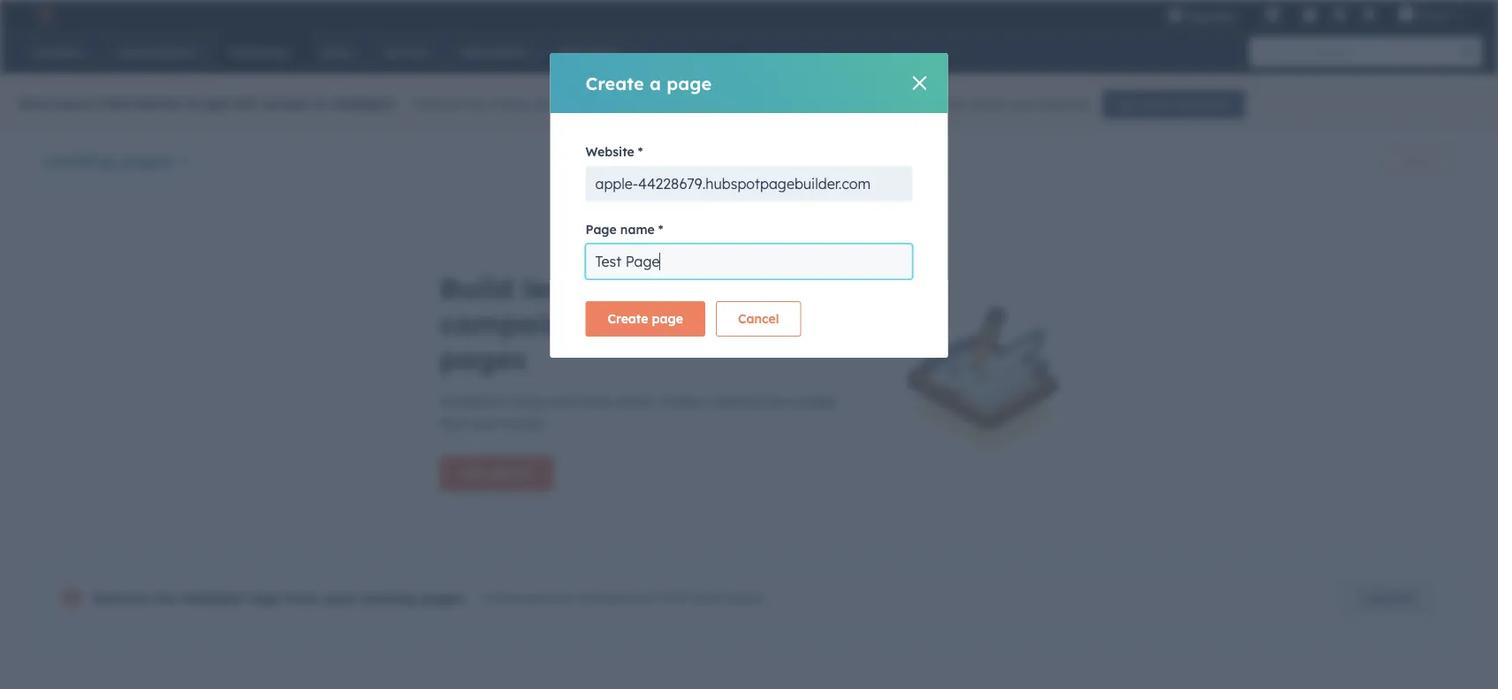 Task type: locate. For each thing, give the bounding box(es) containing it.
creating
[[706, 392, 762, 410]]

Search HubSpot search field
[[1250, 37, 1466, 67]]

0 horizontal spatial your
[[324, 590, 357, 607]]

give more information link
[[1103, 90, 1245, 118]]

know
[[904, 97, 935, 112]]

give more information
[[1118, 98, 1230, 111]]

and down a
[[651, 97, 673, 112]]

features
[[412, 97, 463, 112]]

let
[[870, 97, 884, 112]]

be
[[728, 97, 743, 112]]

emails,
[[534, 97, 575, 112]]

1 vertical spatial and
[[470, 415, 495, 432]]

access
[[262, 95, 309, 112]]

1 vertical spatial upgrade
[[1362, 590, 1415, 606]]

with up editor
[[607, 306, 669, 341]]

2 vertical spatial pages
[[796, 392, 837, 410]]

pages right 'new'
[[796, 392, 837, 410]]

page down capturing
[[652, 311, 683, 327]]

build
[[440, 270, 514, 306]]

create
[[586, 72, 644, 94], [1397, 154, 1430, 167], [608, 311, 648, 327]]

1 horizontal spatial and
[[651, 97, 673, 112]]

hubspot image
[[32, 4, 53, 25]]

landing
[[42, 149, 115, 171]]

help image
[[1302, 8, 1318, 24]]

pages inside hubspot's drag-and-drop editor makes creating new pages fast and simple.
[[796, 392, 837, 410]]

2 horizontal spatial pages
[[796, 392, 837, 410]]

0 horizontal spatial pages
[[120, 149, 174, 171]]

premium
[[525, 591, 577, 606]]

you
[[845, 97, 866, 112]]

page inside create page button
[[652, 311, 683, 327]]

your
[[1010, 97, 1036, 112], [324, 590, 357, 607]]

landing down page name * text field
[[678, 306, 787, 341]]

hubspot left features
[[332, 95, 395, 112]]

unlock
[[482, 591, 522, 606]]

hubspot
[[332, 95, 395, 112], [182, 590, 244, 607]]

0 horizontal spatial give
[[19, 95, 51, 112]]

bob builder image
[[1398, 6, 1414, 22]]

0 horizontal spatial to
[[187, 95, 201, 112]]

create for create a page
[[586, 72, 644, 94]]

1 vertical spatial create
[[1397, 154, 1430, 167]]

2 horizontal spatial more
[[1143, 98, 1169, 111]]

give
[[19, 95, 51, 112], [1118, 98, 1140, 111]]

to right access
[[313, 95, 328, 112]]

create inside button
[[608, 311, 648, 327]]

apple-44228679.hubspotpagebuilder.com button
[[586, 166, 913, 202]]

menu item
[[1249, 0, 1252, 28]]

pages right landing
[[120, 149, 174, 171]]

2 vertical spatial create
[[608, 311, 648, 327]]

pages.
[[421, 590, 468, 607]]

1 vertical spatial *
[[658, 222, 663, 237]]

page name *
[[586, 222, 663, 237]]

44228679.hubspotpagebuilder.com
[[638, 175, 871, 193]]

page up cms
[[667, 72, 712, 94]]

search button
[[1452, 37, 1482, 67]]

new
[[765, 392, 792, 410]]

upgrade link
[[1340, 581, 1437, 616]]

landing
[[678, 306, 787, 341], [362, 590, 416, 607]]

apple-44228679.hubspotpagebuilder.com
[[595, 175, 871, 193]]

started
[[487, 466, 531, 481]]

1 horizontal spatial *
[[658, 222, 663, 237]]

information
[[97, 95, 182, 112], [1172, 98, 1230, 111]]

*
[[638, 144, 643, 160], [658, 222, 663, 237]]

your right "from"
[[324, 590, 357, 607]]

the
[[154, 590, 177, 607]]

get started button
[[440, 456, 553, 491]]

create inside popup button
[[1397, 154, 1430, 167]]

editor
[[615, 392, 655, 410]]

hubspot right the
[[182, 590, 244, 607]]

0 vertical spatial upgrade
[[1187, 8, 1236, 23]]

0 horizontal spatial hubspot
[[182, 590, 244, 607]]

build lead-capturing campaigns with landing pages
[[440, 270, 787, 377]]

more for give more information
[[1143, 98, 1169, 111]]

and inside hubspot's drag-and-drop editor makes creating new pages fast and simple.
[[470, 415, 495, 432]]

information for give more information
[[1172, 98, 1230, 111]]

your right about
[[1010, 97, 1036, 112]]

* right "website"
[[638, 144, 643, 160]]

* right the name
[[658, 222, 663, 237]]

calling,
[[489, 97, 530, 112]]

1 horizontal spatial your
[[1010, 97, 1036, 112]]

1 horizontal spatial pages
[[440, 341, 526, 377]]

pages
[[120, 149, 174, 171], [440, 341, 526, 377], [796, 392, 837, 410]]

cancel button
[[716, 301, 801, 337]]

campaigns
[[440, 306, 598, 341]]

0 vertical spatial create
[[586, 72, 644, 94]]

to
[[187, 95, 201, 112], [313, 95, 328, 112]]

with left crm
[[632, 591, 656, 606]]

0 vertical spatial hubspot
[[332, 95, 395, 112]]

give right business.
[[1118, 98, 1140, 111]]

crm
[[660, 591, 687, 606]]

1 horizontal spatial information
[[1172, 98, 1230, 111]]

and
[[651, 97, 673, 112], [470, 415, 495, 432]]

suite
[[691, 591, 720, 606]]

0 horizontal spatial information
[[97, 95, 182, 112]]

landing left pages.
[[362, 590, 416, 607]]

0 horizontal spatial and
[[470, 415, 495, 432]]

0 horizontal spatial more
[[55, 95, 92, 112]]

remove the hubspot logo from your landing pages.
[[93, 590, 468, 607]]

1 horizontal spatial give
[[1118, 98, 1140, 111]]

give up landing
[[19, 95, 51, 112]]

0 vertical spatial your
[[1010, 97, 1036, 112]]

1 to from the left
[[187, 95, 201, 112]]

create page button
[[586, 301, 705, 337]]

about
[[972, 97, 1006, 112]]

features
[[580, 591, 629, 606]]

more
[[55, 95, 92, 112], [938, 97, 968, 112], [1143, 98, 1169, 111]]

page
[[586, 222, 617, 237]]

1 vertical spatial page
[[652, 311, 683, 327]]

makes
[[659, 392, 703, 410]]

0 vertical spatial landing
[[678, 306, 787, 341]]

1 horizontal spatial landing
[[678, 306, 787, 341]]

features like calling, emails, forms, ctas and cms will be unavailable until you let us know more about your business.
[[412, 97, 1092, 112]]

website
[[586, 144, 634, 160]]

get
[[206, 95, 229, 112]]

will
[[707, 97, 725, 112]]

pages up hubspot's
[[440, 341, 526, 377]]

1 horizontal spatial upgrade
[[1362, 590, 1415, 606]]

a
[[650, 72, 661, 94]]

capturing
[[597, 270, 738, 306]]

0 horizontal spatial upgrade
[[1187, 8, 1236, 23]]

get
[[462, 466, 483, 481]]

0 vertical spatial pages
[[120, 149, 174, 171]]

to left get
[[187, 95, 201, 112]]

0 vertical spatial with
[[607, 306, 669, 341]]

upgrade
[[1187, 8, 1236, 23], [1362, 590, 1415, 606]]

0 horizontal spatial landing
[[362, 590, 416, 607]]

with
[[607, 306, 669, 341], [632, 591, 656, 606]]

and down hubspot's
[[470, 415, 495, 432]]

1 vertical spatial pages
[[440, 341, 526, 377]]

0 horizontal spatial *
[[638, 144, 643, 160]]

drop
[[580, 392, 611, 410]]

menu
[[1155, 0, 1477, 28]]

1 horizontal spatial to
[[313, 95, 328, 112]]

page
[[667, 72, 712, 94], [652, 311, 683, 327]]

apple button
[[1388, 0, 1475, 28]]



Task type: vqa. For each thing, say whether or not it's contained in the screenshot.
minutes
no



Task type: describe. For each thing, give the bounding box(es) containing it.
with inside build lead-capturing campaigns with landing pages
[[607, 306, 669, 341]]

hubspot's drag-and-drop editor makes creating new pages fast and simple.
[[440, 392, 837, 432]]

create button
[[1382, 147, 1456, 175]]

notifications image
[[1361, 8, 1377, 24]]

apple-
[[595, 175, 638, 193]]

simple.
[[499, 415, 546, 432]]

close image
[[913, 76, 927, 90]]

create page
[[608, 311, 683, 327]]

logo
[[249, 590, 280, 607]]

upgrade image
[[1167, 8, 1183, 24]]

pages inside build lead-capturing campaigns with landing pages
[[440, 341, 526, 377]]

and-
[[549, 392, 580, 410]]

1 horizontal spatial more
[[938, 97, 968, 112]]

like
[[467, 97, 486, 112]]

give for give more information to get full access to hubspot
[[19, 95, 51, 112]]

unlock premium features with crm suite starter.
[[482, 591, 766, 606]]

give more information to get full access to hubspot
[[19, 95, 395, 112]]

business.
[[1039, 97, 1092, 112]]

Page name * text field
[[586, 244, 913, 279]]

settings link
[[1328, 5, 1351, 23]]

1 vertical spatial landing
[[362, 590, 416, 607]]

lead-
[[523, 270, 597, 306]]

1 vertical spatial your
[[324, 590, 357, 607]]

drag-
[[512, 392, 549, 410]]

from
[[285, 590, 319, 607]]

full
[[234, 95, 257, 112]]

get started
[[462, 466, 531, 481]]

notifications button
[[1354, 0, 1384, 28]]

us
[[888, 97, 901, 112]]

forms,
[[578, 97, 615, 112]]

starter.
[[723, 591, 766, 606]]

website *
[[586, 144, 643, 160]]

create for create
[[1397, 154, 1430, 167]]

fast
[[440, 415, 466, 432]]

name
[[620, 222, 655, 237]]

pages inside popup button
[[120, 149, 174, 171]]

create for create page
[[608, 311, 648, 327]]

0 vertical spatial *
[[638, 144, 643, 160]]

landing pages
[[42, 149, 174, 171]]

search image
[[1461, 46, 1473, 58]]

until
[[817, 97, 842, 112]]

cancel
[[738, 311, 779, 327]]

marketplaces image
[[1265, 8, 1281, 24]]

hubspot's
[[440, 392, 508, 410]]

create a page dialog
[[550, 53, 948, 358]]

help button
[[1295, 0, 1325, 28]]

cms
[[677, 97, 703, 112]]

ctas
[[618, 97, 647, 112]]

landing pages banner
[[42, 141, 1456, 182]]

1 horizontal spatial hubspot
[[332, 95, 395, 112]]

settings image
[[1332, 8, 1347, 23]]

create a page
[[586, 72, 712, 94]]

2 to from the left
[[313, 95, 328, 112]]

remove
[[93, 590, 150, 607]]

apple
[[1418, 7, 1449, 21]]

unavailable
[[746, 97, 813, 112]]

1 vertical spatial hubspot
[[182, 590, 244, 607]]

menu containing apple
[[1155, 0, 1477, 28]]

0 vertical spatial and
[[651, 97, 673, 112]]

1 vertical spatial with
[[632, 591, 656, 606]]

information for give more information to get full access to hubspot
[[97, 95, 182, 112]]

more for give more information to get full access to hubspot
[[55, 95, 92, 112]]

0 vertical spatial page
[[667, 72, 712, 94]]

landing pages button
[[42, 147, 190, 173]]

marketplaces button
[[1254, 0, 1291, 28]]

landing inside build lead-capturing campaigns with landing pages
[[678, 306, 787, 341]]

give for give more information
[[1118, 98, 1140, 111]]

hubspot link
[[21, 4, 66, 25]]



